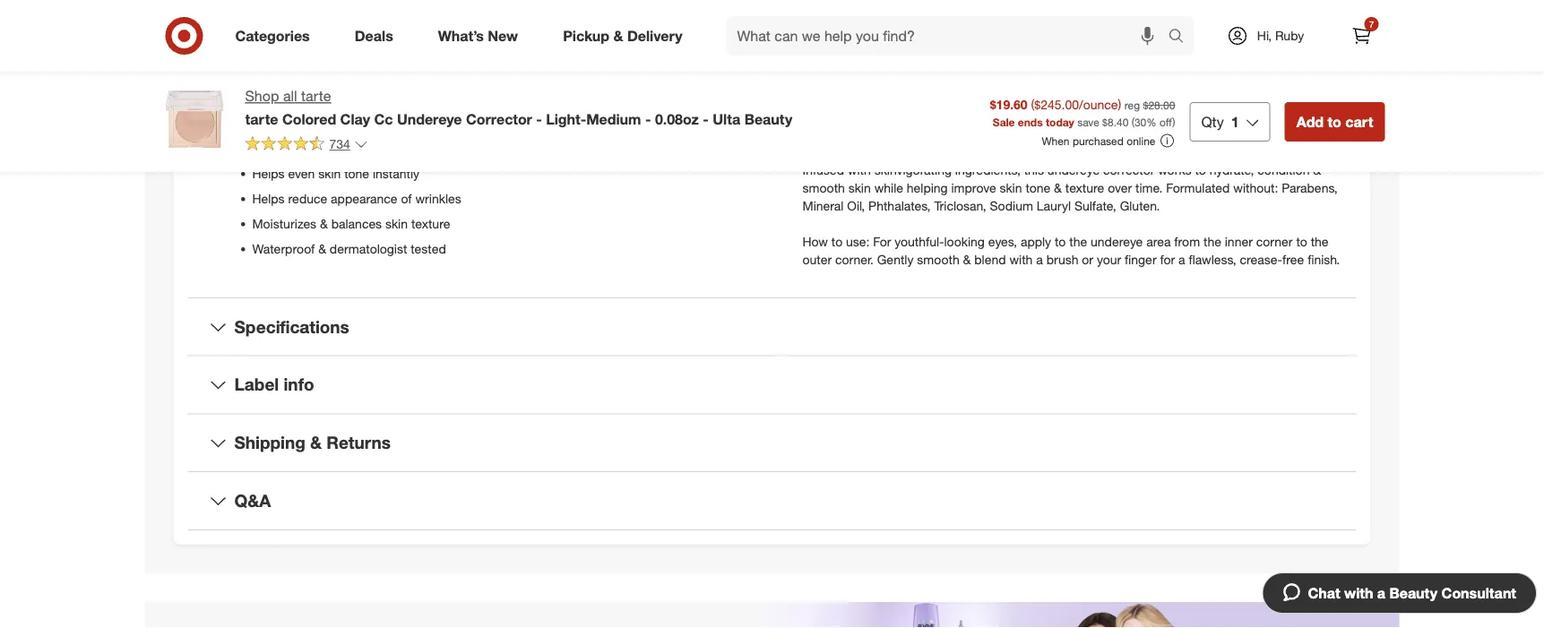 Task type: locate. For each thing, give the bounding box(es) containing it.
moisturizes & balances skin texture
[[252, 216, 450, 232]]

free inside how to use: for youthful-looking eyes, apply to the undereye area from the inner corner to the outer corner. gently smooth & blend with a brush or your finger for a flawless, crease-free finish.
[[1283, 252, 1305, 267]]

undereye inside how to use: for youthful-looking eyes, apply to the undereye area from the inner corner to the outer corner. gently smooth & blend with a brush or your finger for a flawless, crease-free finish.
[[1091, 234, 1143, 249]]

without:
[[1234, 180, 1279, 196]]

light-
[[992, 126, 1020, 142]]

undereye up soften
[[1275, 108, 1327, 124]]

1 horizontal spatial colored
[[1053, 144, 1095, 160]]

2 vertical spatial with
[[1345, 584, 1374, 602]]

0 vertical spatial )
[[1118, 96, 1122, 112]]

1 horizontal spatial appearance
[[803, 144, 869, 160]]

colored up "discolorations"
[[803, 108, 845, 124]]

clay down particles at the right top of the page
[[1099, 144, 1121, 160]]

to up brush on the top right of page
[[1055, 234, 1066, 249]]

& down looking at the top right
[[963, 252, 971, 267]]

circles. down add
[[1300, 144, 1339, 160]]

beauty
[[745, 110, 793, 128], [1390, 584, 1438, 602]]

shop
[[245, 87, 279, 105]]

condition
[[1258, 162, 1310, 178]]

skin up oil,
[[849, 180, 871, 196]]

q&a
[[234, 490, 271, 511]]

0 vertical spatial texture
[[1066, 180, 1105, 196]]

free left finish
[[404, 141, 425, 156]]

$
[[1103, 115, 1108, 129]]

hi,
[[1258, 28, 1272, 43]]

1 vertical spatial helps
[[252, 191, 285, 206]]

highlights
[[234, 82, 303, 100]]

masks
[[1235, 108, 1271, 124]]

1 vertical spatial with
[[1010, 252, 1033, 267]]

colored
[[282, 110, 336, 128]]

crease- down corner
[[1240, 252, 1283, 267]]

beauty right 'ulta'
[[745, 110, 793, 128]]

1 horizontal spatial texture
[[1066, 180, 1105, 196]]

save
[[1078, 115, 1100, 129]]

chat
[[1308, 584, 1341, 602]]

0 vertical spatial beauty
[[745, 110, 793, 128]]

discolorations
[[803, 126, 881, 142]]

helps down creates
[[252, 166, 285, 181]]

label
[[234, 374, 279, 395]]

( right 8.40
[[1132, 115, 1135, 129]]

circles. up the as
[[924, 126, 964, 142]]

appearance down "discolorations"
[[803, 144, 869, 160]]

with right the infused
[[848, 162, 871, 178]]

this
[[1024, 162, 1044, 178]]

beauty inside button
[[1390, 584, 1438, 602]]

0 vertical spatial smooth
[[803, 180, 845, 196]]

2 - from the left
[[645, 110, 651, 128]]

texture up tested
[[411, 216, 450, 232]]

appearance inside colored clay cc undereye corrector is a full-coverage corrector that expertly masks undereye discolorations & dark circles. the light-diffusing particles brighten undereye areas & soften the appearance of fine lines, as color-correcting colored clay helps to offset the look of dark circles. infused with skinvigorating ingredients, this undereye corrector works to hydrate, condition & smooth skin while helping improve skin tone & texture over time. formulated without: parabens, mineral oil, phthalates, triclosan, sodium lauryl sulfate, gluten.
[[803, 144, 869, 160]]

when purchased online
[[1042, 134, 1156, 148]]

categories
[[235, 27, 310, 44]]

new
[[488, 27, 518, 44]]

cart
[[1346, 113, 1374, 130]]

tarte down "shop"
[[245, 110, 278, 128]]

specifications button
[[188, 298, 1357, 356]]

1 horizontal spatial )
[[1173, 115, 1176, 129]]

0 horizontal spatial flawless,
[[310, 141, 358, 156]]

0 horizontal spatial crease-
[[361, 141, 404, 156]]

area
[[1147, 234, 1171, 249]]

smooth inside how to use: for youthful-looking eyes, apply to the undereye area from the inner corner to the outer corner. gently smooth & blend with a brush or your finger for a flawless, crease-free finish.
[[917, 252, 960, 267]]

1 vertical spatial clay
[[1099, 144, 1121, 160]]

apply
[[1021, 234, 1052, 249]]

- left light-
[[536, 110, 542, 128]]

lines,
[[911, 144, 940, 160]]

beauty left consultant
[[1390, 584, 1438, 602]]

tone inside colored clay cc undereye corrector is a full-coverage corrector that expertly masks undereye discolorations & dark circles. the light-diffusing particles brighten undereye areas & soften the appearance of fine lines, as color-correcting colored clay helps to offset the look of dark circles. infused with skinvigorating ingredients, this undereye corrector works to hydrate, condition & smooth skin while helping improve skin tone & texture over time. formulated without: parabens, mineral oil, phthalates, triclosan, sodium lauryl sulfate, gluten.
[[1026, 180, 1051, 196]]

1 vertical spatial appearance
[[331, 191, 398, 206]]

0 vertical spatial circles.
[[924, 126, 964, 142]]

expertly
[[1186, 108, 1231, 124]]

helps up moisturizes
[[252, 191, 285, 206]]

image of tarte colored clay cc undereye corrector - light-medium - 0.08oz - ulta beauty image
[[159, 86, 231, 158]]

delivery
[[627, 27, 683, 44]]

1 horizontal spatial free
[[1283, 252, 1305, 267]]

parabens,
[[1282, 180, 1338, 196]]

1 vertical spatial )
[[1173, 115, 1176, 129]]

smooth down youthful-
[[917, 252, 960, 267]]

& left returns
[[310, 432, 322, 453]]

tasking,
[[284, 115, 327, 131]]

0 horizontal spatial texture
[[411, 216, 450, 232]]

0 vertical spatial with
[[848, 162, 871, 178]]

even
[[288, 166, 315, 181]]

0 vertical spatial helps
[[252, 166, 285, 181]]

crease- down rich
[[361, 141, 404, 156]]

1 vertical spatial crease-
[[1240, 252, 1283, 267]]

when
[[1042, 134, 1070, 148]]

( up ends in the top right of the page
[[1031, 96, 1035, 112]]

to right add
[[1328, 113, 1342, 130]]

tone down "this" at the right of page
[[1026, 180, 1051, 196]]

1 horizontal spatial flawless,
[[1189, 252, 1237, 267]]

circles.
[[924, 126, 964, 142], [1300, 144, 1339, 160]]

texture
[[1066, 180, 1105, 196], [411, 216, 450, 232]]

0 horizontal spatial beauty
[[745, 110, 793, 128]]

as
[[943, 144, 956, 160]]

helps
[[1125, 144, 1155, 160]]

appearance
[[803, 144, 869, 160], [331, 191, 398, 206]]

corrector up the the
[[952, 108, 1003, 124]]

- left 'ulta'
[[703, 110, 709, 128]]

crease- inside how to use: for youthful-looking eyes, apply to the undereye area from the inner corner to the outer corner. gently smooth & blend with a brush or your finger for a flawless, crease-free finish.
[[1240, 252, 1283, 267]]

0 vertical spatial colored
[[803, 108, 845, 124]]

1 vertical spatial free
[[1283, 252, 1305, 267]]

brighten
[[1123, 126, 1170, 142]]

flawless, down from at right top
[[1189, 252, 1237, 267]]

0 horizontal spatial -
[[536, 110, 542, 128]]

- left 0.08oz
[[645, 110, 651, 128]]

1 vertical spatial flawless,
[[1189, 252, 1237, 267]]

gently
[[877, 252, 914, 267]]

of left fine
[[873, 144, 884, 160]]

from
[[1175, 234, 1200, 249]]

wrinkles
[[415, 191, 461, 206]]

a
[[1019, 108, 1026, 124], [300, 141, 306, 156], [1037, 252, 1043, 267], [1179, 252, 1186, 267], [1378, 584, 1386, 602]]

1 vertical spatial (
[[1132, 115, 1135, 129]]

search button
[[1160, 16, 1204, 59]]

0 vertical spatial dark
[[896, 126, 921, 142]]

flawless, up helps even skin tone instantly
[[310, 141, 358, 156]]

fine
[[887, 144, 908, 160]]

shop all tarte tarte colored clay cc undereye corrector - light-medium - 0.08oz - ulta beauty
[[245, 87, 793, 128]]

2 horizontal spatial with
[[1345, 584, 1374, 602]]

helps for helps reduce appearance of wrinkles
[[252, 191, 285, 206]]

What can we help you find? suggestions appear below search field
[[727, 16, 1173, 56]]

free down corner
[[1283, 252, 1305, 267]]

deals link
[[339, 16, 416, 56]]

dark up fine
[[896, 126, 921, 142]]

lauryl
[[1037, 198, 1071, 214]]

& up lauryl
[[1054, 180, 1062, 196]]

undereye down expertly
[[1173, 126, 1226, 142]]

1 horizontal spatial dark
[[1271, 144, 1296, 160]]

1 horizontal spatial -
[[645, 110, 651, 128]]

tone up helps reduce appearance of wrinkles
[[344, 166, 369, 181]]

skin right the "even"
[[318, 166, 341, 181]]

corrector up brighten
[[1106, 108, 1157, 124]]

corrector up over at the top of the page
[[1104, 162, 1155, 178]]

undereye down when at right top
[[1048, 162, 1100, 178]]

eyes,
[[989, 234, 1017, 249]]

concealer
[[403, 115, 458, 131]]

pickup & delivery
[[563, 27, 683, 44]]

1 vertical spatial smooth
[[917, 252, 960, 267]]

with down the apply on the right top of page
[[1010, 252, 1033, 267]]

details
[[234, 36, 291, 56]]

0 horizontal spatial free
[[404, 141, 425, 156]]

clay
[[849, 108, 871, 124], [1099, 144, 1121, 160]]

0 horizontal spatial )
[[1118, 96, 1122, 112]]

undereye up the "your" at the right top
[[1091, 234, 1143, 249]]

& down reduce
[[320, 216, 328, 232]]

& down cc at top right
[[885, 126, 892, 142]]

) left reg
[[1118, 96, 1122, 112]]

2 horizontal spatial -
[[703, 110, 709, 128]]

chat with a beauty consultant button
[[1263, 573, 1537, 614]]

1 vertical spatial beauty
[[1390, 584, 1438, 602]]

helps even skin tone instantly
[[252, 166, 420, 181]]

moisturizes
[[252, 216, 317, 232]]

0 vertical spatial tarte
[[301, 87, 331, 105]]

creates
[[252, 141, 296, 156]]

clay left cc at top right
[[849, 108, 871, 124]]

1 horizontal spatial with
[[1010, 252, 1033, 267]]

with
[[848, 162, 871, 178], [1010, 252, 1033, 267], [1345, 584, 1374, 602]]

nutrient-
[[331, 115, 379, 131]]

brush
[[1047, 252, 1079, 267]]

of down the 'instantly'
[[401, 191, 412, 206]]

multi-
[[252, 115, 284, 131]]

(
[[1031, 96, 1035, 112], [1132, 115, 1135, 129]]

0 horizontal spatial colored
[[803, 108, 845, 124]]

blend
[[975, 252, 1006, 267]]

) right %
[[1173, 115, 1176, 129]]

1 helps from the top
[[252, 166, 285, 181]]

0 horizontal spatial with
[[848, 162, 871, 178]]

1 horizontal spatial beauty
[[1390, 584, 1438, 602]]

0 horizontal spatial circles.
[[924, 126, 964, 142]]

a right chat
[[1378, 584, 1386, 602]]

texture up sulfate,
[[1066, 180, 1105, 196]]

add to cart
[[1297, 113, 1374, 130]]

texture inside colored clay cc undereye corrector is a full-coverage corrector that expertly masks undereye discolorations & dark circles. the light-diffusing particles brighten undereye areas & soften the appearance of fine lines, as color-correcting colored clay helps to offset the look of dark circles. infused with skinvigorating ingredients, this undereye corrector works to hydrate, condition & smooth skin while helping improve skin tone & texture over time. formulated without: parabens, mineral oil, phthalates, triclosan, sodium lauryl sulfate, gluten.
[[1066, 180, 1105, 196]]

1 horizontal spatial circles.
[[1300, 144, 1339, 160]]

tarte up colored
[[301, 87, 331, 105]]

the right from at right top
[[1204, 234, 1222, 249]]

1 vertical spatial tarte
[[245, 110, 278, 128]]

of right look
[[1257, 144, 1268, 160]]

0 horizontal spatial clay
[[849, 108, 871, 124]]

the up finish.
[[1311, 234, 1329, 249]]

1 vertical spatial colored
[[1053, 144, 1095, 160]]

with right chat
[[1345, 584, 1374, 602]]

1 horizontal spatial smooth
[[917, 252, 960, 267]]

with inside colored clay cc undereye corrector is a full-coverage corrector that expertly masks undereye discolorations & dark circles. the light-diffusing particles brighten undereye areas & soften the appearance of fine lines, as color-correcting colored clay helps to offset the look of dark circles. infused with skinvigorating ingredients, this undereye corrector works to hydrate, condition & smooth skin while helping improve skin tone & texture over time. formulated without: parabens, mineral oil, phthalates, triclosan, sodium lauryl sulfate, gluten.
[[848, 162, 871, 178]]

advertisement region
[[145, 602, 1400, 628]]

2 helps from the top
[[252, 191, 285, 206]]

0 vertical spatial free
[[404, 141, 425, 156]]

smooth down the infused
[[803, 180, 845, 196]]

$19.60
[[990, 96, 1028, 112]]

appearance up balances
[[331, 191, 398, 206]]

the up hydrate,
[[1208, 144, 1226, 160]]

hi, ruby
[[1258, 28, 1304, 43]]

1 horizontal spatial crease-
[[1240, 252, 1283, 267]]

shipping
[[234, 432, 305, 453]]

0 vertical spatial (
[[1031, 96, 1035, 112]]

a up the "even"
[[300, 141, 306, 156]]

colored down particles at the right top of the page
[[1053, 144, 1095, 160]]

your
[[1097, 252, 1122, 267]]

use:
[[846, 234, 870, 249]]

1 horizontal spatial tone
[[1026, 180, 1051, 196]]

0 horizontal spatial smooth
[[803, 180, 845, 196]]

dark up condition
[[1271, 144, 1296, 160]]

0 vertical spatial clay
[[849, 108, 871, 124]]

0 vertical spatial appearance
[[803, 144, 869, 160]]

& right pickup
[[614, 27, 623, 44]]

creates a flawless, crease-free finish
[[252, 141, 458, 156]]

qty
[[1202, 113, 1224, 130]]

a inside colored clay cc undereye corrector is a full-coverage corrector that expertly masks undereye discolorations & dark circles. the light-diffusing particles brighten undereye areas & soften the appearance of fine lines, as color-correcting colored clay helps to offset the look of dark circles. infused with skinvigorating ingredients, this undereye corrector works to hydrate, condition & smooth skin while helping improve skin tone & texture over time. formulated without: parabens, mineral oil, phthalates, triclosan, sodium lauryl sulfate, gluten.
[[1019, 108, 1026, 124]]

1 vertical spatial circles.
[[1300, 144, 1339, 160]]

instantly
[[373, 166, 420, 181]]

a right is
[[1019, 108, 1026, 124]]



Task type: vqa. For each thing, say whether or not it's contained in the screenshot.
the instantly
yes



Task type: describe. For each thing, give the bounding box(es) containing it.
1 - from the left
[[536, 110, 542, 128]]

ingredients,
[[955, 162, 1021, 178]]

finish.
[[1308, 252, 1340, 267]]

add
[[1297, 113, 1324, 130]]

0 horizontal spatial of
[[401, 191, 412, 206]]

a inside button
[[1378, 584, 1386, 602]]

1 horizontal spatial clay
[[1099, 144, 1121, 160]]

q&a button
[[188, 473, 1357, 530]]

$19.60 ( $245.00 /ounce ) reg $28.00 sale ends today save $ 8.40 ( 30 % off )
[[990, 96, 1176, 129]]

off
[[1160, 115, 1173, 129]]

pickup & delivery link
[[548, 16, 705, 56]]

helping
[[907, 180, 948, 196]]

3 - from the left
[[703, 110, 709, 128]]

finger
[[1125, 252, 1157, 267]]

30
[[1135, 115, 1147, 129]]

skinvigorating
[[875, 162, 952, 178]]

to inside "add to cart" button
[[1328, 113, 1342, 130]]

0 horizontal spatial (
[[1031, 96, 1035, 112]]

label info
[[234, 374, 314, 395]]

purchased
[[1073, 134, 1124, 148]]

beauty inside shop all tarte tarte colored clay cc undereye corrector - light-medium - 0.08oz - ulta beauty
[[745, 110, 793, 128]]

reg
[[1125, 98, 1140, 112]]

2 horizontal spatial of
[[1257, 144, 1268, 160]]

for
[[1160, 252, 1175, 267]]

0 vertical spatial crease-
[[361, 141, 404, 156]]

to up formulated
[[1195, 162, 1206, 178]]

soften
[[1275, 126, 1310, 142]]

improve
[[952, 180, 996, 196]]

oil,
[[847, 198, 865, 214]]

today
[[1046, 115, 1075, 129]]

what's
[[438, 27, 484, 44]]

colored clay cc undereye corrector is a full-coverage corrector that expertly masks undereye discolorations & dark circles. the light-diffusing particles brighten undereye areas & soften the appearance of fine lines, as color-correcting colored clay helps to offset the look of dark circles. infused with skinvigorating ingredients, this undereye corrector works to hydrate, condition & smooth skin while helping improve skin tone & texture over time. formulated without: parabens, mineral oil, phthalates, triclosan, sodium lauryl sulfate, gluten.
[[803, 108, 1339, 214]]

clay
[[340, 110, 370, 128]]

works
[[1158, 162, 1192, 178]]

the right soften
[[1314, 126, 1331, 142]]

a right "for"
[[1179, 252, 1186, 267]]

& up the parabens,
[[1314, 162, 1321, 178]]

ulta
[[713, 110, 741, 128]]

chat with a beauty consultant
[[1308, 584, 1517, 602]]

1 horizontal spatial tarte
[[301, 87, 331, 105]]

1 horizontal spatial of
[[873, 144, 884, 160]]

sale
[[993, 115, 1015, 129]]

0 horizontal spatial tarte
[[245, 110, 278, 128]]

inner
[[1225, 234, 1253, 249]]

multi-tasking, nutrient-rich concealer
[[252, 115, 458, 131]]

0 vertical spatial flawless,
[[310, 141, 358, 156]]

balances
[[331, 216, 382, 232]]

online
[[1127, 134, 1156, 148]]

color-
[[960, 144, 992, 160]]

the
[[967, 126, 988, 142]]

ruby
[[1276, 28, 1304, 43]]

all
[[283, 87, 297, 105]]

a down the apply on the right top of page
[[1037, 252, 1043, 267]]

shipping & returns
[[234, 432, 391, 453]]

search
[[1160, 29, 1204, 46]]

shipping & returns button
[[188, 414, 1357, 472]]

gluten.
[[1120, 198, 1160, 214]]

categories link
[[220, 16, 332, 56]]

1
[[1232, 113, 1239, 130]]

skin up dermatologist
[[385, 216, 408, 232]]

0 horizontal spatial tone
[[344, 166, 369, 181]]

0.08oz
[[655, 110, 699, 128]]

skin up 'sodium'
[[1000, 180, 1022, 196]]

what's new
[[438, 27, 518, 44]]

undereye up lines,
[[896, 108, 948, 124]]

areas
[[1229, 126, 1260, 142]]

to right corner
[[1297, 234, 1308, 249]]

1 vertical spatial dark
[[1271, 144, 1296, 160]]

flawless, inside how to use: for youthful-looking eyes, apply to the undereye area from the inner corner to the outer corner. gently smooth & blend with a brush or your finger for a flawless, crease-free finish.
[[1189, 252, 1237, 267]]

rich
[[379, 115, 400, 131]]

particles
[[1071, 126, 1120, 142]]

& inside dropdown button
[[310, 432, 322, 453]]

full-
[[1030, 108, 1051, 124]]

0 horizontal spatial dark
[[896, 126, 921, 142]]

youthful-
[[895, 234, 944, 249]]

7
[[1369, 18, 1374, 30]]

helps reduce appearance of wrinkles
[[252, 191, 461, 206]]

returns
[[327, 432, 391, 453]]

mineral
[[803, 198, 844, 214]]

ends
[[1018, 115, 1043, 129]]

is
[[1007, 108, 1016, 124]]

0 horizontal spatial appearance
[[331, 191, 398, 206]]

that
[[1161, 108, 1182, 124]]

with inside button
[[1345, 584, 1374, 602]]

helps for helps even skin tone instantly
[[252, 166, 285, 181]]

the up or
[[1070, 234, 1087, 249]]

over
[[1108, 180, 1132, 196]]

corner.
[[836, 252, 874, 267]]

diffusing
[[1020, 126, 1068, 142]]

sodium
[[990, 198, 1033, 214]]

correcting
[[992, 144, 1050, 160]]

with inside how to use: for youthful-looking eyes, apply to the undereye area from the inner corner to the outer corner. gently smooth & blend with a brush or your finger for a flawless, crease-free finish.
[[1010, 252, 1033, 267]]

look
[[1230, 144, 1253, 160]]

for
[[873, 234, 891, 249]]

1 vertical spatial texture
[[411, 216, 450, 232]]

1 horizontal spatial (
[[1132, 115, 1135, 129]]

consultant
[[1442, 584, 1517, 602]]

label info button
[[188, 356, 1357, 414]]

734 link
[[245, 135, 368, 156]]

734
[[329, 136, 350, 152]]

$28.00
[[1143, 98, 1176, 112]]

qty 1
[[1202, 113, 1239, 130]]

what's new link
[[423, 16, 541, 56]]

tested
[[411, 241, 446, 257]]

pickup
[[563, 27, 610, 44]]

%
[[1147, 115, 1157, 129]]

& inside how to use: for youthful-looking eyes, apply to the undereye area from the inner corner to the outer corner. gently smooth & blend with a brush or your finger for a flawless, crease-free finish.
[[963, 252, 971, 267]]

to up works
[[1159, 144, 1170, 160]]

outer
[[803, 252, 832, 267]]

8.40
[[1108, 115, 1129, 129]]

7 link
[[1342, 16, 1382, 56]]

reduce
[[288, 191, 327, 206]]

hydrate,
[[1210, 162, 1255, 178]]

deals
[[355, 27, 393, 44]]

dermatologist
[[330, 241, 407, 257]]

smooth inside colored clay cc undereye corrector is a full-coverage corrector that expertly masks undereye discolorations & dark circles. the light-diffusing particles brighten undereye areas & soften the appearance of fine lines, as color-correcting colored clay helps to offset the look of dark circles. infused with skinvigorating ingredients, this undereye corrector works to hydrate, condition & smooth skin while helping improve skin tone & texture over time. formulated without: parabens, mineral oil, phthalates, triclosan, sodium lauryl sulfate, gluten.
[[803, 180, 845, 196]]

formulated
[[1166, 180, 1230, 196]]

& down moisturizes & balances skin texture
[[318, 241, 326, 257]]

to left use:
[[832, 234, 843, 249]]

medium
[[586, 110, 641, 128]]

& right areas
[[1263, 126, 1271, 142]]



